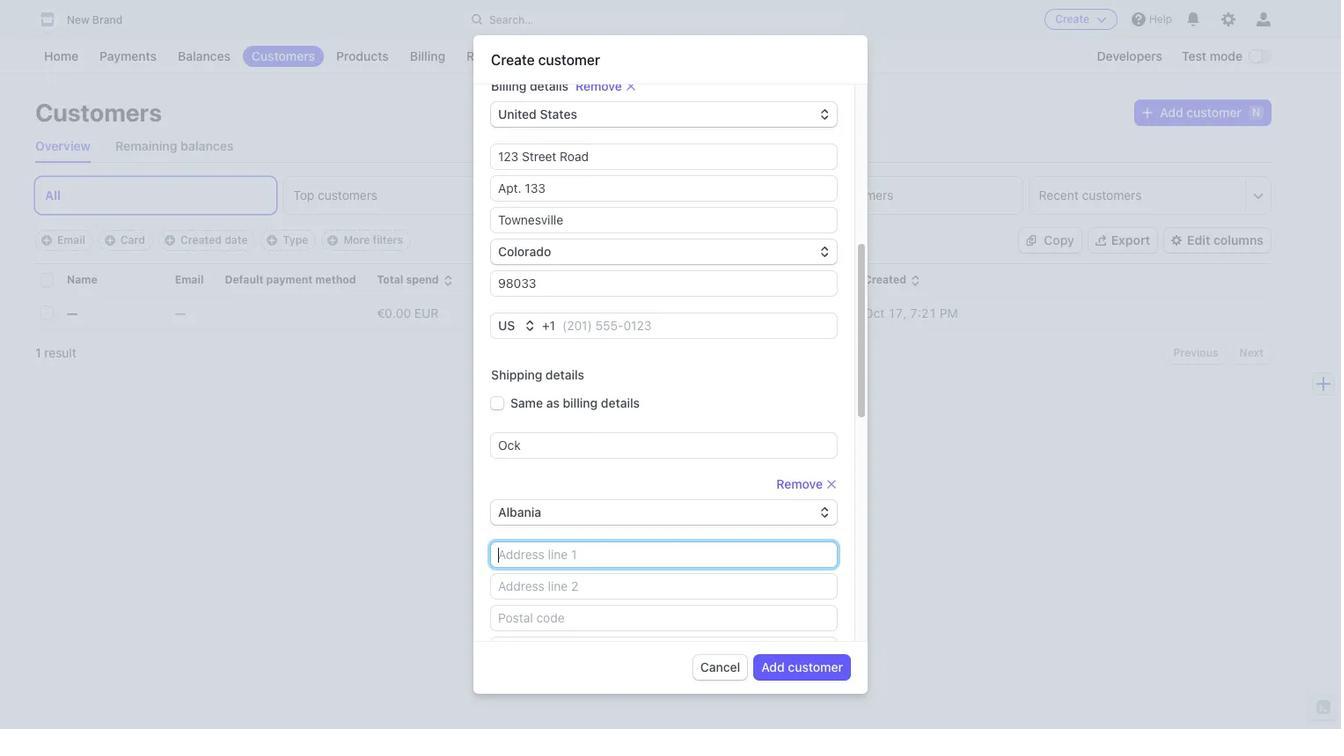 Task type: describe. For each thing, give the bounding box(es) containing it.
balances
[[178, 48, 231, 63]]

billing link
[[401, 46, 454, 67]]

1 horizontal spatial 1
[[550, 318, 556, 333]]

cancel button
[[694, 655, 748, 680]]

billing
[[563, 395, 598, 410]]

create customer
[[491, 52, 601, 68]]

method
[[315, 273, 356, 286]]

0 horizontal spatial remove
[[576, 78, 622, 93]]

top
[[294, 188, 315, 203]]

copy
[[1045, 232, 1075, 247]]

1 result
[[35, 345, 76, 360]]

balances
[[181, 138, 234, 153]]

tab list containing all
[[35, 177, 1271, 214]]

oct 17, 7:21 pm link
[[864, 298, 1271, 327]]

first-
[[542, 188, 572, 203]]

united states button
[[491, 102, 837, 127]]

0 vertical spatial add customer
[[1161, 105, 1242, 120]]

result
[[44, 345, 76, 360]]

developers
[[1098, 48, 1163, 63]]

recent customers
[[1039, 188, 1142, 203]]

top customers link
[[284, 177, 525, 214]]

1 horizontal spatial remove
[[777, 476, 823, 491]]

repeat customers
[[791, 188, 894, 203]]

1 vertical spatial customer
[[1187, 105, 1242, 120]]

export
[[1112, 232, 1151, 247]]

1 €0.00 eur link from the left
[[377, 298, 474, 327]]

first-time customers link
[[533, 177, 774, 214]]

total
[[377, 273, 404, 286]]

customers for repeat customers
[[834, 188, 894, 203]]

repeat
[[791, 188, 831, 203]]

add email image
[[41, 235, 52, 246]]

Select Item checkbox
[[41, 306, 53, 319]]

export button
[[1089, 228, 1158, 253]]

home link
[[35, 46, 87, 67]]

test mode
[[1182, 48, 1243, 63]]

+
[[542, 318, 550, 333]]

€0.00 for 1st €0.00 eur link from the left
[[377, 305, 411, 320]]

pm
[[940, 305, 959, 320]]

overview
[[35, 138, 91, 153]]

open overflow menu image
[[1254, 190, 1264, 200]]

create button
[[1045, 9, 1118, 30]]

spend
[[406, 273, 439, 286]]

tab list containing overview
[[35, 130, 1271, 163]]

card
[[120, 233, 145, 247]]

Address line 1 text field
[[491, 144, 837, 169]]

eur for 2nd €0.00 eur link from the right
[[599, 305, 623, 320]]

default
[[225, 273, 264, 286]]

all link
[[35, 177, 277, 214]]

Jenny Rosen text field
[[491, 433, 837, 458]]

more
[[344, 233, 370, 247]]

1 horizontal spatial email
[[175, 273, 204, 286]]

Address line 1 text field
[[491, 542, 837, 567]]

all
[[45, 188, 61, 203]]

overview link
[[35, 130, 91, 162]]

products link
[[327, 46, 398, 67]]

total spend
[[377, 273, 439, 286]]

top customers
[[294, 188, 378, 203]]

more filters
[[344, 233, 403, 247]]

customer inside button
[[788, 659, 843, 674]]

brand
[[92, 13, 123, 26]]

type
[[283, 233, 308, 247]]

0 horizontal spatial customers
[[35, 98, 162, 127]]

Select All checkbox
[[41, 274, 53, 286]]

0
[[474, 305, 482, 320]]

filters
[[373, 233, 403, 247]]

1 — link from the left
[[67, 298, 119, 327]]

Postal code text field
[[491, 606, 837, 630]]

1 vertical spatial 1
[[35, 345, 41, 360]]

2 €0.00 eur link from the left
[[562, 298, 644, 327]]

2 — from the left
[[175, 305, 186, 320]]

recent customers link
[[1030, 177, 1246, 214]]

1 €0.00 eur from the left
[[377, 305, 439, 320]]

repeat customers link
[[781, 177, 1023, 214]]

2 — link from the left
[[175, 298, 225, 327]]

same as billing details
[[511, 395, 640, 410]]

time
[[572, 188, 597, 203]]

2 €0.00 eur from the left
[[562, 305, 623, 320]]

edit
[[1188, 232, 1211, 247]]

+ 1
[[542, 318, 556, 333]]

create for create customer
[[491, 52, 535, 68]]

reports link
[[458, 46, 521, 67]]

svg image
[[1027, 235, 1038, 246]]

products
[[336, 48, 389, 63]]

oct 17, 7:21 pm
[[864, 305, 959, 320]]

albania button
[[491, 500, 837, 525]]

previous
[[1174, 346, 1219, 359]]

0 vertical spatial remove button
[[576, 77, 636, 95]]

0 horizontal spatial customer
[[539, 52, 601, 68]]

add inside button
[[762, 659, 785, 674]]

remaining balances link
[[115, 130, 234, 162]]

eur for 1st €0.00 eur link from the left
[[415, 305, 439, 320]]

as
[[547, 395, 560, 410]]

email inside 'toolbar'
[[57, 233, 85, 247]]

refunds
[[562, 273, 606, 286]]

created for created
[[864, 273, 907, 286]]

new brand button
[[35, 7, 140, 32]]

default payment method
[[225, 273, 356, 286]]

create for create
[[1056, 12, 1090, 26]]

remaining
[[115, 138, 177, 153]]

add customer button
[[755, 655, 851, 680]]



Task type: vqa. For each thing, say whether or not it's contained in the screenshot.
Read button associated with Disputes
no



Task type: locate. For each thing, give the bounding box(es) containing it.
customers up overview
[[35, 98, 162, 127]]

add right svg image on the right
[[1161, 105, 1184, 120]]

eur down spend
[[415, 305, 439, 320]]

email down add created date icon
[[175, 273, 204, 286]]

0 horizontal spatial create
[[491, 52, 535, 68]]

cancel
[[701, 659, 741, 674]]

2 €0.00 from the left
[[562, 305, 596, 320]]

created date
[[180, 233, 248, 247]]

1 vertical spatial created
[[864, 273, 907, 286]]

1 up shipping details
[[550, 318, 556, 333]]

0 horizontal spatial — link
[[67, 298, 119, 327]]

new
[[67, 13, 89, 26]]

customers right top
[[318, 188, 378, 203]]

0 vertical spatial remove
[[576, 78, 622, 93]]

shipping
[[491, 367, 543, 382]]

developers link
[[1089, 46, 1172, 67]]

add type image
[[267, 235, 278, 246]]

2 tab list from the top
[[35, 177, 1271, 214]]

customers
[[252, 48, 315, 63], [35, 98, 162, 127]]

details for shipping details
[[546, 367, 585, 382]]

customers left products on the top left of the page
[[252, 48, 315, 63]]

billing inside billing link
[[410, 48, 446, 63]]

0 vertical spatial 1
[[550, 318, 556, 333]]

billing left reports at the top left of page
[[410, 48, 446, 63]]

remove
[[576, 78, 622, 93], [777, 476, 823, 491]]

0 horizontal spatial €0.00
[[377, 305, 411, 320]]

1 horizontal spatial —
[[175, 305, 186, 320]]

City text field
[[491, 208, 837, 232]]

created right add created date icon
[[180, 233, 222, 247]]

add more filters image
[[328, 235, 338, 246]]

0 horizontal spatial add customer
[[762, 659, 843, 674]]

4 customers from the left
[[1083, 188, 1142, 203]]

tab list
[[35, 130, 1271, 163], [35, 177, 1271, 214]]

payment
[[266, 273, 313, 286]]

1 horizontal spatial payments
[[474, 273, 527, 286]]

0 vertical spatial add
[[1161, 105, 1184, 120]]

toolbar
[[35, 230, 411, 251]]

1 left result
[[35, 345, 41, 360]]

details up same as billing details
[[546, 367, 585, 382]]

home
[[44, 48, 78, 63]]

1 €0.00 from the left
[[377, 305, 411, 320]]

2 eur from the left
[[599, 305, 623, 320]]

customers for top customers
[[318, 188, 378, 203]]

€0.00 right + 1
[[562, 305, 596, 320]]

1 eur from the left
[[415, 305, 439, 320]]

0 horizontal spatial eur
[[415, 305, 439, 320]]

toolbar containing email
[[35, 230, 411, 251]]

1 — from the left
[[67, 305, 78, 320]]

svg image
[[1143, 107, 1154, 118]]

€0.00 eur link down spend
[[377, 298, 474, 327]]

next button
[[1233, 343, 1271, 364]]

0 horizontal spatial 1
[[35, 345, 41, 360]]

2 horizontal spatial customer
[[1187, 105, 1242, 120]]

0 horizontal spatial billing
[[410, 48, 446, 63]]

details down create customer
[[530, 78, 569, 93]]

email
[[57, 233, 85, 247], [175, 273, 204, 286]]

ZIP text field
[[491, 271, 837, 296]]

0 horizontal spatial email
[[57, 233, 85, 247]]

customers right repeat
[[834, 188, 894, 203]]

1 horizontal spatial add customer
[[1161, 105, 1242, 120]]

—
[[67, 305, 78, 320], [175, 305, 186, 320]]

columns
[[1214, 232, 1264, 247]]

0 horizontal spatial —
[[67, 305, 78, 320]]

add customer right cancel
[[762, 659, 843, 674]]

connect link
[[525, 46, 592, 67]]

1 vertical spatial add
[[762, 659, 785, 674]]

1 horizontal spatial remove button
[[777, 475, 837, 493]]

reports
[[467, 48, 512, 63]]

0 horizontal spatial payments
[[100, 48, 157, 63]]

create
[[1056, 12, 1090, 26], [491, 52, 535, 68]]

name
[[67, 273, 97, 286]]

mode
[[1210, 48, 1243, 63]]

tab list down united states 'dropdown button'
[[35, 130, 1271, 163]]

0 vertical spatial customers
[[252, 48, 315, 63]]

1 vertical spatial email
[[175, 273, 204, 286]]

add right cancel
[[762, 659, 785, 674]]

0 vertical spatial created
[[180, 233, 222, 247]]

1 vertical spatial remove button
[[777, 475, 837, 493]]

1 tab list from the top
[[35, 130, 1271, 163]]

oct
[[864, 305, 885, 320]]

3 eur from the left
[[682, 305, 706, 320]]

same
[[511, 395, 543, 410]]

1 vertical spatial billing
[[491, 78, 527, 93]]

remaining balances
[[115, 138, 234, 153]]

add customer inside button
[[762, 659, 843, 674]]

1 horizontal spatial customer
[[788, 659, 843, 674]]

1
[[550, 318, 556, 333], [35, 345, 41, 360]]

email right add email image
[[57, 233, 85, 247]]

billing for billing details
[[491, 78, 527, 93]]

3 €0.00 eur from the left
[[644, 305, 706, 320]]

0 horizontal spatial remove button
[[576, 77, 636, 95]]

customers for recent customers
[[1083, 188, 1142, 203]]

€0.00 down total
[[377, 305, 411, 320]]

2 horizontal spatial eur
[[682, 305, 706, 320]]

1 vertical spatial payments
[[474, 273, 527, 286]]

0 vertical spatial billing
[[410, 48, 446, 63]]

edit columns button
[[1165, 228, 1271, 253]]

details right 'billing'
[[601, 395, 640, 410]]

eur down zip text box
[[682, 305, 706, 320]]

€0.00 eur down total spend at the left of the page
[[377, 305, 439, 320]]

eur down the refunds
[[599, 305, 623, 320]]

next
[[1240, 346, 1264, 359]]

0 horizontal spatial add
[[762, 659, 785, 674]]

add
[[1161, 105, 1184, 120], [762, 659, 785, 674]]

new brand
[[67, 13, 123, 26]]

1 horizontal spatial add
[[1161, 105, 1184, 120]]

€0.00
[[377, 305, 411, 320], [562, 305, 596, 320], [644, 305, 678, 320]]

0 vertical spatial create
[[1056, 12, 1090, 26]]

1 horizontal spatial customers
[[252, 48, 315, 63]]

1 vertical spatial create
[[491, 52, 535, 68]]

payments down brand
[[100, 48, 157, 63]]

copy button
[[1020, 228, 1082, 253]]

3 customers from the left
[[834, 188, 894, 203]]

0 vertical spatial customer
[[539, 52, 601, 68]]

0 vertical spatial details
[[530, 78, 569, 93]]

tab list down address line 1 text field
[[35, 177, 1271, 214]]

create up developers link
[[1056, 12, 1090, 26]]

3 €0.00 eur link from the left
[[644, 298, 757, 327]]

date
[[225, 233, 248, 247]]

previous button
[[1167, 343, 1226, 364]]

(201) 555-0123 telephone field
[[556, 313, 837, 338]]

created up oct
[[864, 273, 907, 286]]

€0.00 eur down zip text box
[[644, 305, 706, 320]]

edit columns
[[1188, 232, 1264, 247]]

1 vertical spatial remove
[[777, 476, 823, 491]]

created for created date
[[180, 233, 222, 247]]

shipping details
[[491, 367, 585, 382]]

details for billing details
[[530, 78, 569, 93]]

1 vertical spatial customers
[[35, 98, 162, 127]]

details
[[530, 78, 569, 93], [546, 367, 585, 382], [601, 395, 640, 410]]

create up billing details
[[491, 52, 535, 68]]

1 horizontal spatial created
[[864, 273, 907, 286]]

billing up united
[[491, 78, 527, 93]]

united
[[498, 107, 537, 122]]

0 vertical spatial email
[[57, 233, 85, 247]]

1 customers from the left
[[318, 188, 378, 203]]

customers up export button
[[1083, 188, 1142, 203]]

eur
[[415, 305, 439, 320], [599, 305, 623, 320], [682, 305, 706, 320]]

created
[[180, 233, 222, 247], [864, 273, 907, 286]]

1 vertical spatial details
[[546, 367, 585, 382]]

billing for billing
[[410, 48, 446, 63]]

1 horizontal spatial — link
[[175, 298, 225, 327]]

1 vertical spatial add customer
[[762, 659, 843, 674]]

2 vertical spatial customer
[[788, 659, 843, 674]]

Address line 2 text field
[[491, 574, 837, 599]]

2 vertical spatial details
[[601, 395, 640, 410]]

create inside create button
[[1056, 12, 1090, 26]]

— right select item option
[[67, 305, 78, 320]]

albania
[[498, 505, 542, 519]]

€0.00 eur link down zip text box
[[644, 298, 757, 327]]

1 horizontal spatial billing
[[491, 78, 527, 93]]

0 horizontal spatial created
[[180, 233, 222, 247]]

2 horizontal spatial €0.00
[[644, 305, 678, 320]]

customers up "city" "text field" at the top
[[600, 188, 660, 203]]

1 horizontal spatial create
[[1056, 12, 1090, 26]]

test
[[1182, 48, 1207, 63]]

0 horizontal spatial €0.00 eur
[[377, 305, 439, 320]]

billing details
[[491, 78, 569, 93]]

customers inside customers link
[[252, 48, 315, 63]]

— down add created date icon
[[175, 305, 186, 320]]

1 horizontal spatial €0.00 eur
[[562, 305, 623, 320]]

recent
[[1039, 188, 1079, 203]]

€0.00 eur down the refunds
[[562, 305, 623, 320]]

Address line 2 text field
[[491, 176, 837, 201]]

0 link
[[474, 298, 562, 327]]

€0.00 down zip text box
[[644, 305, 678, 320]]

Search… search field
[[461, 8, 845, 30]]

payments link
[[91, 46, 166, 67]]

balances link
[[169, 46, 239, 67]]

first-time customers
[[542, 188, 660, 203]]

add card image
[[105, 235, 115, 246]]

eur for 3rd €0.00 eur link from the left
[[682, 305, 706, 320]]

united states
[[498, 107, 577, 122]]

search…
[[490, 13, 534, 26]]

add created date image
[[165, 235, 175, 246]]

€0.00 eur
[[377, 305, 439, 320], [562, 305, 623, 320], [644, 305, 706, 320]]

customers link
[[243, 46, 324, 67]]

n
[[1253, 106, 1261, 119]]

€0.00 for 3rd €0.00 eur link from the left
[[644, 305, 678, 320]]

billing
[[410, 48, 446, 63], [491, 78, 527, 93]]

payments
[[100, 48, 157, 63], [474, 273, 527, 286]]

— link down name
[[67, 298, 119, 327]]

3 €0.00 from the left
[[644, 305, 678, 320]]

7:21
[[911, 305, 937, 320]]

payments up 0 link at the top left
[[474, 273, 527, 286]]

1 horizontal spatial eur
[[599, 305, 623, 320]]

add customer right svg image on the right
[[1161, 105, 1242, 120]]

customer
[[539, 52, 601, 68], [1187, 105, 1242, 120], [788, 659, 843, 674]]

0 vertical spatial payments
[[100, 48, 157, 63]]

0 vertical spatial tab list
[[35, 130, 1271, 163]]

2 customers from the left
[[600, 188, 660, 203]]

created inside 'toolbar'
[[180, 233, 222, 247]]

17,
[[888, 305, 907, 320]]

1 horizontal spatial €0.00
[[562, 305, 596, 320]]

€0.00 eur link down the refunds
[[562, 298, 644, 327]]

— link down 'default'
[[175, 298, 225, 327]]

customers inside 'link'
[[318, 188, 378, 203]]

connect
[[534, 48, 583, 63]]

1 vertical spatial tab list
[[35, 177, 1271, 214]]

states
[[540, 107, 577, 122]]

2 horizontal spatial €0.00 eur
[[644, 305, 706, 320]]

€0.00 for 2nd €0.00 eur link from the right
[[562, 305, 596, 320]]



